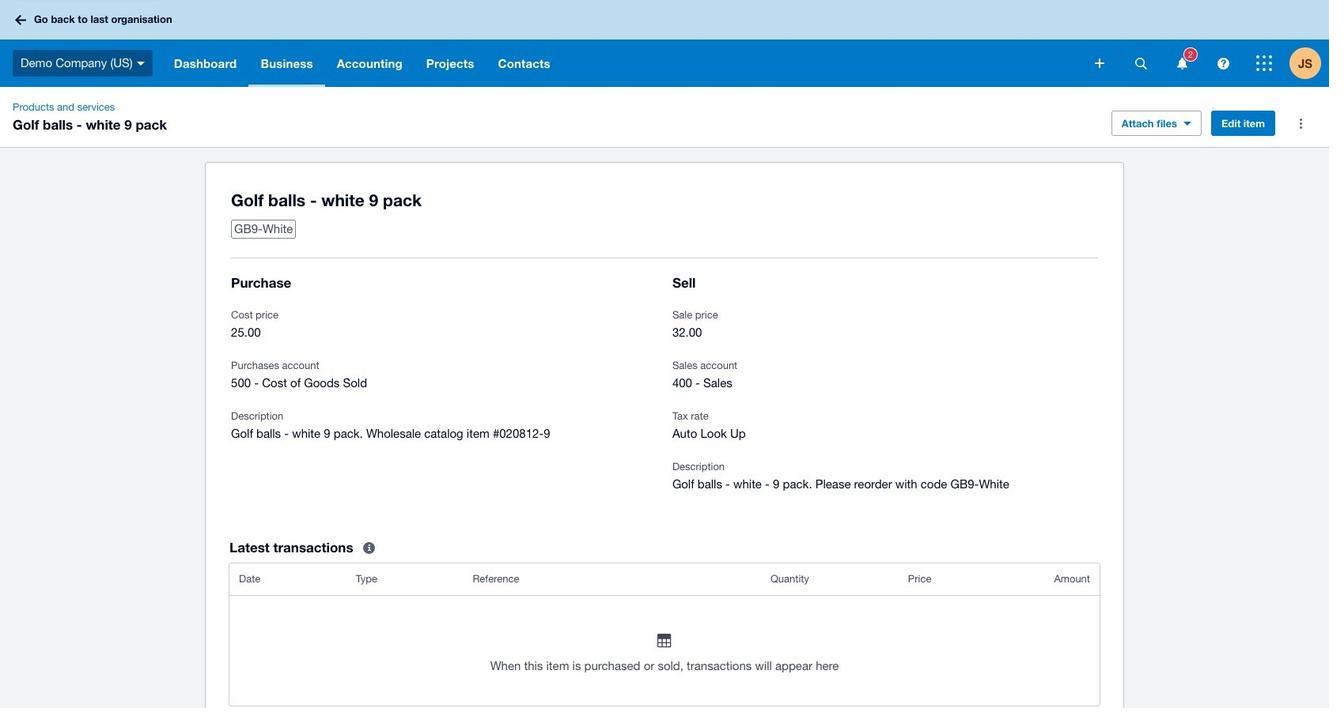 Task type: vqa. For each thing, say whether or not it's contained in the screenshot.
in
no



Task type: locate. For each thing, give the bounding box(es) containing it.
0 horizontal spatial svg image
[[15, 15, 26, 25]]

more actions image
[[1285, 108, 1317, 139]]

svg image
[[15, 15, 26, 25], [1135, 57, 1147, 69], [1217, 57, 1229, 69]]

more info image
[[353, 533, 385, 564]]

banner
[[0, 0, 1329, 87]]

svg image
[[1257, 55, 1272, 71], [1177, 57, 1187, 69], [1095, 59, 1105, 68], [137, 62, 145, 65]]

list of transactions element
[[230, 564, 1100, 707]]



Task type: describe. For each thing, give the bounding box(es) containing it.
1 horizontal spatial svg image
[[1135, 57, 1147, 69]]

2 horizontal spatial svg image
[[1217, 57, 1229, 69]]



